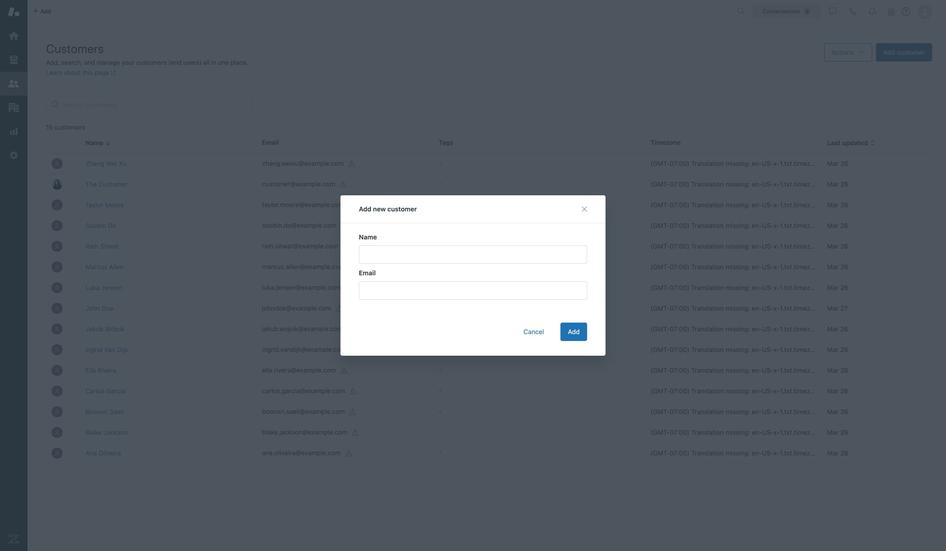 Task type: describe. For each thing, give the bounding box(es) containing it.
customers image
[[8, 78, 20, 90]]

close modal image
[[581, 206, 588, 213]]

zendesk support image
[[8, 6, 20, 18]]



Task type: locate. For each thing, give the bounding box(es) containing it.
reporting image
[[8, 126, 20, 138]]

unverified email image
[[340, 181, 347, 189], [350, 264, 357, 271], [336, 306, 343, 313], [351, 347, 358, 354], [341, 368, 348, 375], [350, 388, 357, 396], [350, 409, 357, 416], [352, 430, 360, 437], [346, 451, 353, 458]]

unverified email image
[[349, 161, 356, 168], [349, 202, 357, 209], [341, 223, 349, 230], [343, 243, 350, 251]]

admin image
[[8, 150, 20, 162]]

None field
[[359, 246, 587, 264], [359, 282, 587, 300], [359, 246, 587, 264], [359, 282, 587, 300]]

(opens in a new tab) image
[[109, 70, 116, 76]]

views image
[[8, 54, 20, 66]]

Search customers field
[[63, 101, 247, 109]]

zendesk products image
[[889, 9, 895, 15]]

main element
[[0, 0, 28, 552]]

dialog
[[341, 196, 606, 356]]

organizations image
[[8, 102, 20, 114]]

zendesk image
[[8, 534, 20, 546]]

get started image
[[8, 30, 20, 42]]

get help image
[[902, 7, 911, 16]]



Task type: vqa. For each thing, say whether or not it's contained in the screenshot.
Main element
yes



